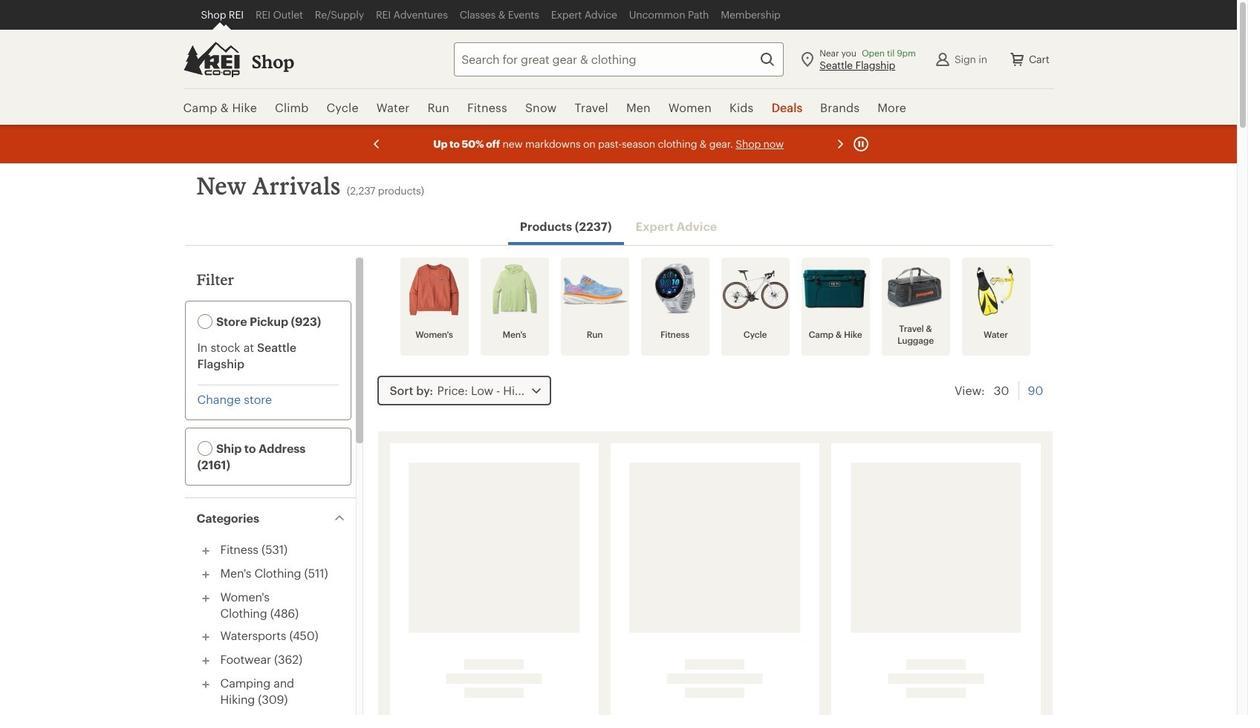 Task type: describe. For each thing, give the bounding box(es) containing it.
women's image
[[402, 264, 467, 316]]

cycle image
[[723, 264, 788, 316]]

toggle watersports sub-items image
[[197, 629, 214, 646]]

previous message image
[[367, 135, 385, 153]]

toggle camping-and-hiking sub-items image
[[197, 676, 214, 694]]

Search for great gear & clothing text field
[[454, 42, 784, 76]]

shopping cart is empty image
[[1008, 50, 1026, 68]]

run image
[[562, 264, 628, 316]]

next message image
[[831, 135, 849, 153]]

promotional messages marquee
[[0, 125, 1237, 163]]

add filter: ship to address (2161) image
[[197, 442, 212, 456]]

toggle fitness sub-items image
[[197, 542, 214, 560]]



Task type: locate. For each thing, give the bounding box(es) containing it.
fitness image
[[642, 264, 708, 316]]

travel & luggage image
[[883, 264, 948, 316]]

toggle men%27s-clothing sub-items image
[[197, 566, 214, 584]]

toggle women%27s-clothing sub-items image
[[197, 590, 214, 608]]

search image
[[759, 50, 777, 68]]

toggle footwear sub-items image
[[197, 652, 214, 670]]

None field
[[454, 42, 784, 76]]

None search field
[[427, 42, 784, 76]]

pause banner message scrolling image
[[852, 135, 870, 153]]

rei co-op, go to rei.com home page image
[[183, 41, 240, 77]]

banner
[[0, 0, 1237, 126]]

water image
[[963, 264, 1029, 316]]

men's image
[[482, 264, 547, 316]]

camp & hike image
[[803, 264, 868, 316]]



Task type: vqa. For each thing, say whether or not it's contained in the screenshot.
Men's image
yes



